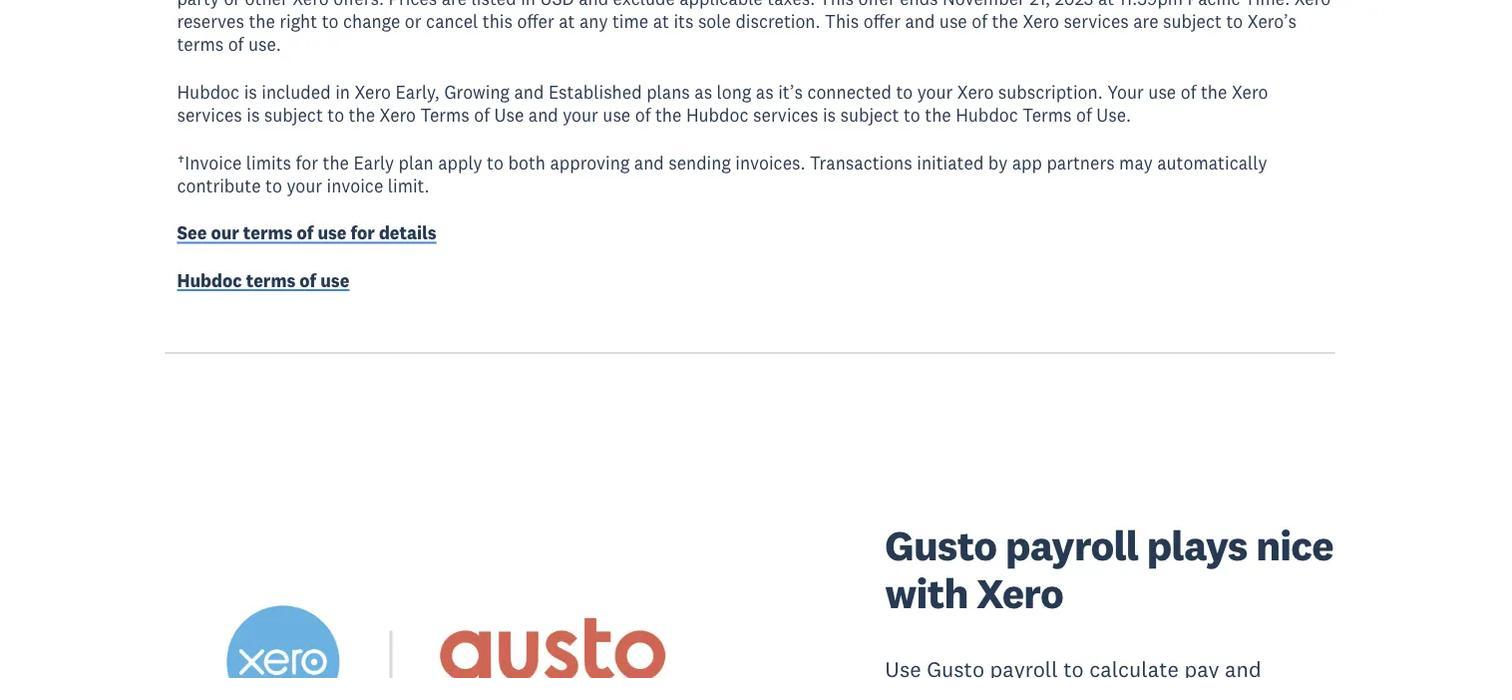 Task type: describe. For each thing, give the bounding box(es) containing it.
early
[[354, 151, 394, 173]]

for inside see our terms of use for details link
[[351, 222, 375, 244]]

payroll
[[1006, 519, 1138, 571]]

gusto payroll plays nice with xero
[[885, 519, 1334, 620]]

gusto
[[885, 519, 997, 571]]

of inside "link"
[[300, 269, 316, 291]]

the down in
[[349, 104, 375, 126]]

†invoice limits for the early plan apply to both approving and sending invoices. transactions initiated by app partners may automatically contribute to your invoice limit.
[[177, 151, 1267, 197]]

use.
[[1097, 104, 1131, 126]]

to down in
[[327, 104, 344, 126]]

xero inside gusto payroll plays nice with xero
[[977, 567, 1063, 620]]

the inside †invoice limits for the early plan apply to both approving and sending invoices. transactions initiated by app partners may automatically contribute to your invoice limit.
[[323, 151, 349, 173]]

2 as from the left
[[756, 81, 774, 103]]

approving
[[550, 151, 630, 173]]

xero down early,
[[380, 104, 416, 126]]

1 subject from the left
[[264, 104, 323, 126]]

nice
[[1256, 519, 1334, 571]]

1 vertical spatial your
[[563, 104, 598, 126]]

early,
[[395, 81, 440, 103]]

subscription.
[[998, 81, 1103, 103]]

to up initiated on the right of page
[[904, 104, 921, 126]]

initiated
[[917, 151, 984, 173]]

your inside †invoice limits for the early plan apply to both approving and sending invoices. transactions initiated by app partners may automatically contribute to your invoice limit.
[[287, 175, 322, 197]]

1 as from the left
[[695, 81, 712, 103]]

the up initiated on the right of page
[[925, 104, 951, 126]]

app
[[1012, 151, 1042, 173]]

it's
[[778, 81, 803, 103]]

0 vertical spatial and
[[514, 81, 544, 103]]

xero up automatically
[[1232, 81, 1268, 103]]

hubdoc inside "link"
[[177, 269, 242, 291]]

included
[[262, 81, 331, 103]]

plays
[[1147, 519, 1248, 571]]

in
[[335, 81, 350, 103]]

of up hubdoc terms of use
[[297, 222, 314, 244]]

1 vertical spatial and
[[528, 104, 558, 126]]

the down plans
[[655, 104, 682, 126]]

hubdoc terms of use
[[177, 269, 349, 291]]

see
[[177, 222, 207, 244]]

invoice
[[327, 175, 383, 197]]

use down established
[[603, 104, 631, 126]]

see our terms of use for details link
[[177, 222, 437, 248]]

invoices.
[[735, 151, 806, 173]]

plan
[[399, 151, 434, 173]]

use
[[494, 104, 524, 126]]



Task type: vqa. For each thing, say whether or not it's contained in the screenshot.
the A list of all an accounting practice's clients displays on a laptop. image
no



Task type: locate. For each thing, give the bounding box(es) containing it.
your down limits
[[287, 175, 322, 197]]

terms
[[243, 222, 293, 244], [246, 269, 296, 291]]

is left the included
[[244, 81, 257, 103]]

for inside †invoice limits for the early plan apply to both approving and sending invoices. transactions initiated by app partners may automatically contribute to your invoice limit.
[[296, 151, 318, 173]]

terms down subscription.
[[1023, 104, 1072, 126]]

1 horizontal spatial as
[[756, 81, 774, 103]]

hubdoc down long
[[686, 104, 749, 126]]

our
[[211, 222, 239, 244]]

services down it's
[[753, 104, 818, 126]]

terms
[[421, 104, 470, 126], [1023, 104, 1072, 126]]

is
[[244, 81, 257, 103], [247, 104, 260, 126], [823, 104, 836, 126]]

0 vertical spatial terms
[[243, 222, 293, 244]]

to
[[896, 81, 913, 103], [327, 104, 344, 126], [904, 104, 921, 126], [487, 151, 504, 173], [265, 175, 282, 197]]

0 vertical spatial for
[[296, 151, 318, 173]]

of down see our terms of use for details link at the left of the page
[[300, 269, 316, 291]]

may
[[1119, 151, 1153, 173]]

0 horizontal spatial for
[[296, 151, 318, 173]]

long
[[717, 81, 751, 103]]

your
[[1108, 81, 1144, 103]]

xero and gusto brands image
[[165, 522, 735, 678]]

1 horizontal spatial terms
[[1023, 104, 1072, 126]]

use down see our terms of use for details link at the left of the page
[[320, 269, 349, 291]]

as
[[695, 81, 712, 103], [756, 81, 774, 103]]

plans
[[647, 81, 690, 103]]

services up †invoice
[[177, 104, 242, 126]]

for left details
[[351, 222, 375, 244]]

use inside "link"
[[320, 269, 349, 291]]

connected
[[807, 81, 892, 103]]

of right "your"
[[1181, 81, 1197, 103]]

see our terms of use for details
[[177, 222, 437, 244]]

contribute
[[177, 175, 261, 197]]

your
[[917, 81, 953, 103], [563, 104, 598, 126], [287, 175, 322, 197]]

0 vertical spatial your
[[917, 81, 953, 103]]

xero up by
[[958, 81, 994, 103]]

sending
[[669, 151, 731, 173]]

0 horizontal spatial subject
[[264, 104, 323, 126]]

xero right in
[[355, 81, 391, 103]]

and inside †invoice limits for the early plan apply to both approving and sending invoices. transactions initiated by app partners may automatically contribute to your invoice limit.
[[634, 151, 664, 173]]

and left sending
[[634, 151, 664, 173]]

with
[[885, 567, 968, 620]]

†invoice
[[177, 151, 242, 173]]

and up the use
[[514, 81, 544, 103]]

2 horizontal spatial your
[[917, 81, 953, 103]]

use
[[1149, 81, 1176, 103], [603, 104, 631, 126], [318, 222, 347, 244], [320, 269, 349, 291]]

hubdoc up †invoice
[[177, 81, 240, 103]]

limits
[[246, 151, 291, 173]]

is up limits
[[247, 104, 260, 126]]

1 horizontal spatial your
[[563, 104, 598, 126]]

of down growing
[[474, 104, 490, 126]]

hubdoc
[[177, 81, 240, 103], [686, 104, 749, 126], [956, 104, 1018, 126], [177, 269, 242, 291]]

xero
[[355, 81, 391, 103], [958, 81, 994, 103], [1232, 81, 1268, 103], [380, 104, 416, 126], [977, 567, 1063, 620]]

growing
[[444, 81, 510, 103]]

services
[[177, 104, 242, 126], [753, 104, 818, 126]]

1 vertical spatial for
[[351, 222, 375, 244]]

transactions
[[810, 151, 913, 173]]

subject down connected
[[840, 104, 899, 126]]

2 vertical spatial your
[[287, 175, 322, 197]]

details
[[379, 222, 437, 244]]

to down limits
[[265, 175, 282, 197]]

the up invoice
[[323, 151, 349, 173]]

1 terms from the left
[[421, 104, 470, 126]]

1 horizontal spatial subject
[[840, 104, 899, 126]]

the
[[1201, 81, 1227, 103], [349, 104, 375, 126], [655, 104, 682, 126], [925, 104, 951, 126], [323, 151, 349, 173]]

as left long
[[695, 81, 712, 103]]

both
[[508, 151, 546, 173]]

as left it's
[[756, 81, 774, 103]]

terms inside "link"
[[246, 269, 296, 291]]

2 terms from the left
[[1023, 104, 1072, 126]]

xero right with
[[977, 567, 1063, 620]]

0 horizontal spatial your
[[287, 175, 322, 197]]

use down invoice
[[318, 222, 347, 244]]

2 subject from the left
[[840, 104, 899, 126]]

2 vertical spatial and
[[634, 151, 664, 173]]

hubdoc up by
[[956, 104, 1018, 126]]

by
[[988, 151, 1008, 173]]

1 vertical spatial terms
[[246, 269, 296, 291]]

subject
[[264, 104, 323, 126], [840, 104, 899, 126]]

0 horizontal spatial as
[[695, 81, 712, 103]]

0 horizontal spatial services
[[177, 104, 242, 126]]

to left both
[[487, 151, 504, 173]]

the up automatically
[[1201, 81, 1227, 103]]

terms down early,
[[421, 104, 470, 126]]

1 horizontal spatial for
[[351, 222, 375, 244]]

terms right the 'our'
[[243, 222, 293, 244]]

automatically
[[1157, 151, 1267, 173]]

established
[[549, 81, 642, 103]]

hubdoc down the 'our'
[[177, 269, 242, 291]]

1 horizontal spatial services
[[753, 104, 818, 126]]

hubdoc terms of use link
[[177, 269, 349, 295]]

1 services from the left
[[177, 104, 242, 126]]

of down plans
[[635, 104, 651, 126]]

terms down see our terms of use for details link at the left of the page
[[246, 269, 296, 291]]

of left use.
[[1076, 104, 1092, 126]]

to right connected
[[896, 81, 913, 103]]

for
[[296, 151, 318, 173], [351, 222, 375, 244]]

use right "your"
[[1149, 81, 1176, 103]]

hubdoc is included in xero early, growing and established plans as long as it's connected to your xero subscription. your use of the xero services is subject to the xero terms of use and your use of the hubdoc services is subject to the hubdoc terms of use.
[[177, 81, 1268, 126]]

2 services from the left
[[753, 104, 818, 126]]

and right the use
[[528, 104, 558, 126]]

partners
[[1047, 151, 1115, 173]]

of
[[1181, 81, 1197, 103], [474, 104, 490, 126], [635, 104, 651, 126], [1076, 104, 1092, 126], [297, 222, 314, 244], [300, 269, 316, 291]]

apply
[[438, 151, 482, 173]]

your up initiated on the right of page
[[917, 81, 953, 103]]

0 horizontal spatial terms
[[421, 104, 470, 126]]

is down connected
[[823, 104, 836, 126]]

subject down the included
[[264, 104, 323, 126]]

your down established
[[563, 104, 598, 126]]

limit.
[[388, 175, 429, 197]]

and
[[514, 81, 544, 103], [528, 104, 558, 126], [634, 151, 664, 173]]

for right limits
[[296, 151, 318, 173]]



